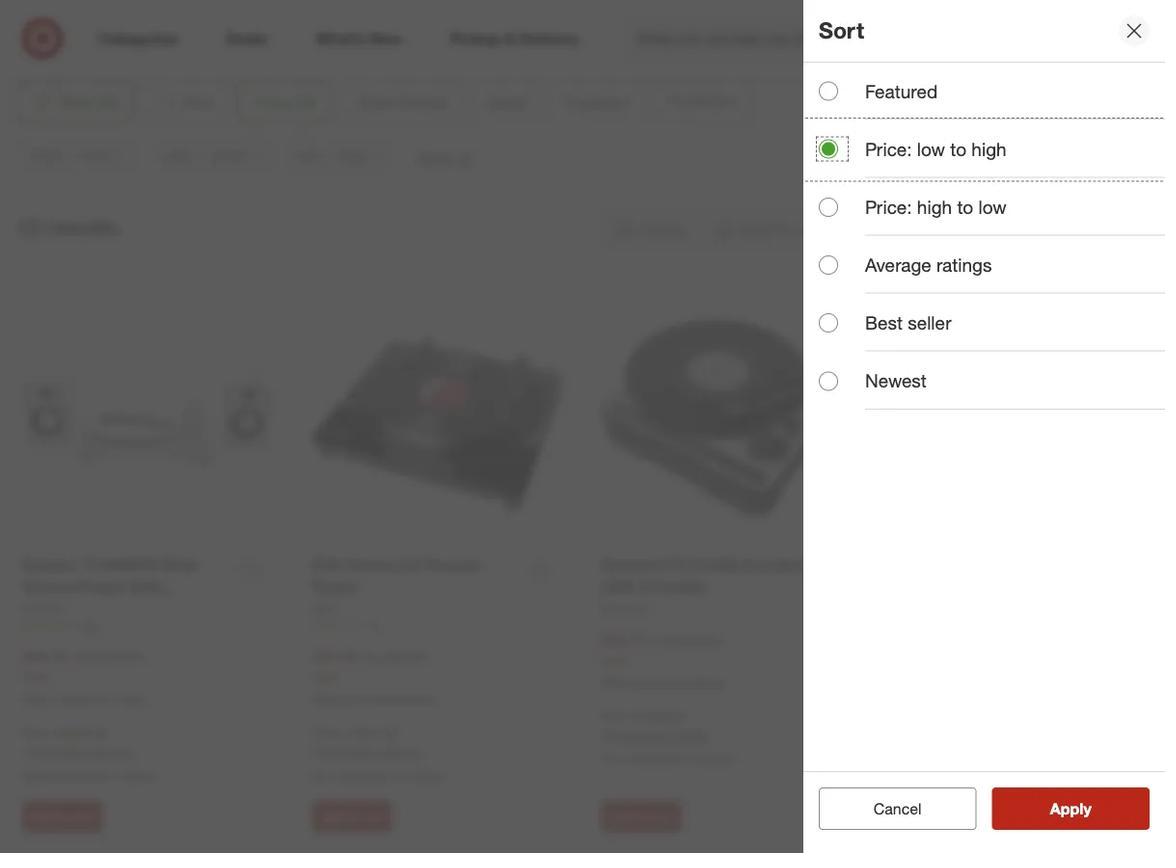 Task type: locate. For each thing, give the bounding box(es) containing it.
2 horizontal spatial apply.
[[674, 727, 711, 744]]

apply. down $89.95 reg $149.95 sale when purchased online
[[96, 744, 132, 761]]

exclusions
[[606, 727, 671, 744], [27, 744, 92, 761], [317, 744, 381, 761]]

2 horizontal spatial free shipping * * exclusions apply. not available in stores
[[601, 707, 734, 767]]

not
[[601, 751, 623, 767], [23, 767, 44, 784], [312, 767, 334, 784], [891, 768, 912, 785]]

online down $129.00
[[693, 676, 724, 690]]

2 horizontal spatial sale
[[601, 653, 628, 669]]

sale down $64.99
[[312, 669, 338, 686]]

to
[[950, 138, 967, 160], [957, 196, 973, 218]]

$99.99
[[385, 649, 426, 666]]

shipping for $99.00
[[632, 707, 683, 724]]

$89.95 reg $149.95 sale when purchased online
[[23, 648, 145, 707]]

1 horizontal spatial shipping
[[343, 724, 394, 741]]

when inside $89.95 reg $149.95 sale when purchased online
[[23, 692, 53, 707]]

when for $99.00
[[601, 676, 631, 690]]

apply.
[[674, 727, 711, 744], [96, 744, 132, 761], [385, 744, 421, 761]]

not for $99.00
[[601, 751, 623, 767]]

purchased inside $99.00 reg $129.00 sale when purchased online
[[635, 676, 690, 690]]

in for $89.95
[[104, 767, 115, 784]]

1 horizontal spatial exclusions
[[317, 744, 381, 761]]

1 horizontal spatial high
[[972, 138, 1007, 160]]

free shipping * * exclusions apply. not available in stores down $89.95 reg $149.95 sale when purchased online
[[23, 724, 156, 784]]

purchased inside $89.95 reg $149.95 sale when purchased online
[[56, 692, 111, 707]]

available for $99.00
[[627, 751, 679, 767]]

online down '$99.99'
[[404, 692, 435, 707]]

when down $64.99
[[312, 692, 342, 707]]

0 horizontal spatial purchased
[[56, 692, 111, 707]]

0 horizontal spatial free
[[23, 724, 49, 741]]

high up price: high to low
[[972, 138, 1007, 160]]

online for $64.99
[[404, 692, 435, 707]]

0 horizontal spatial exclusions apply. link
[[27, 744, 132, 761]]

0 horizontal spatial exclusions
[[27, 744, 92, 761]]

0 vertical spatial to
[[950, 138, 967, 160]]

sale down $99.00
[[601, 653, 628, 669]]

1 horizontal spatial sale
[[312, 669, 338, 686]]

stores
[[697, 751, 734, 767], [118, 767, 156, 784], [408, 767, 445, 784], [986, 768, 1024, 785]]

reg down 2
[[362, 649, 382, 666]]

online down $149.95
[[114, 692, 145, 707]]

sale
[[601, 653, 628, 669], [23, 669, 49, 686], [312, 669, 338, 686]]

1 vertical spatial high
[[917, 196, 952, 218]]

free shipping * * exclusions apply. not available in stores for $99.00
[[601, 707, 734, 767]]

purchased for $89.95
[[56, 692, 111, 707]]

exclusions apply. link down $99.00 reg $129.00 sale when purchased online
[[606, 727, 711, 744]]

20 link
[[23, 618, 273, 634]]

purchased inside $64.99 reg $99.99 sale when purchased online
[[345, 692, 400, 707]]

available for $64.99
[[337, 767, 390, 784]]

apply. down $64.99 reg $99.99 sale when purchased online
[[385, 744, 421, 761]]

free shipping * * exclusions apply. not available in stores down $64.99 reg $99.99 sale when purchased online
[[312, 724, 445, 784]]

1 horizontal spatial low
[[978, 196, 1007, 218]]

2 price: from the top
[[865, 196, 912, 218]]

0 horizontal spatial when
[[23, 692, 53, 707]]

purchased down '$99.99'
[[345, 692, 400, 707]]

1 vertical spatial price:
[[865, 196, 912, 218]]

exclusions apply. link down $89.95 reg $149.95 sale when purchased online
[[27, 744, 132, 761]]

exclusions down $99.00 reg $129.00 sale when purchased online
[[606, 727, 671, 744]]

free for $64.99
[[312, 724, 339, 741]]

0 horizontal spatial online
[[114, 692, 145, 707]]

2 horizontal spatial exclusions
[[606, 727, 671, 744]]

apply. down $99.00 reg $129.00 sale when purchased online
[[674, 727, 711, 744]]

price: high to low
[[865, 196, 1007, 218]]

What can we help you find? suggestions appear below search field
[[626, 17, 921, 60]]

when inside $99.00 reg $129.00 sale when purchased online
[[601, 676, 631, 690]]

price: for price: high to low
[[865, 196, 912, 218]]

apply
[[1050, 800, 1092, 818]]

price: down the featured
[[865, 138, 912, 160]]

free shipping * * exclusions apply. not available in stores down $99.00 reg $129.00 sale when purchased online
[[601, 707, 734, 767]]

purchased down $149.95
[[56, 692, 111, 707]]

sale down $89.95
[[23, 669, 49, 686]]

free down $89.95 reg $149.95 sale when purchased online
[[23, 724, 49, 741]]

1 horizontal spatial free shipping * * exclusions apply. not available in stores
[[312, 724, 445, 784]]

shipping down $89.95 reg $149.95 sale when purchased online
[[53, 724, 105, 741]]

purchased
[[635, 676, 690, 690], [56, 692, 111, 707], [345, 692, 400, 707]]

$99.00
[[601, 631, 648, 650]]

to up ratings
[[957, 196, 973, 218]]

20
[[82, 619, 95, 633]]

0 horizontal spatial low
[[917, 138, 945, 160]]

purchased down $129.00
[[635, 676, 690, 690]]

when inside $64.99 reg $99.99 sale when purchased online
[[312, 692, 342, 707]]

sponsored
[[1104, 46, 1161, 61]]

when for $89.95
[[23, 692, 53, 707]]

2 horizontal spatial exclusions apply. link
[[606, 727, 711, 744]]

online inside $89.95 reg $149.95 sale when purchased online
[[114, 692, 145, 707]]

1 horizontal spatial reg
[[362, 649, 382, 666]]

exclusions for $64.99
[[317, 744, 381, 761]]

$149.95
[[96, 649, 144, 666]]

in for $99.00
[[683, 751, 693, 767]]

sale inside $99.00 reg $129.00 sale when purchased online
[[601, 653, 628, 669]]

reg inside $64.99 reg $99.99 sale when purchased online
[[362, 649, 382, 666]]

when down $89.95
[[23, 692, 53, 707]]

0 horizontal spatial sale
[[23, 669, 49, 686]]

shipping
[[632, 707, 683, 724], [53, 724, 105, 741], [343, 724, 394, 741]]

stores for $64.99
[[408, 767, 445, 784]]

1 horizontal spatial purchased
[[345, 692, 400, 707]]

$129.00
[[675, 632, 723, 649]]

None radio
[[819, 82, 838, 101], [819, 140, 838, 159], [819, 82, 838, 101], [819, 140, 838, 159]]

low up ratings
[[978, 196, 1007, 218]]

available for $89.95
[[48, 767, 100, 784]]

free down $99.00 reg $129.00 sale when purchased online
[[601, 707, 628, 724]]

not for $64.99
[[312, 767, 334, 784]]

reg down 20
[[73, 649, 92, 666]]

high
[[972, 138, 1007, 160], [917, 196, 952, 218]]

low up price: high to low
[[917, 138, 945, 160]]

when
[[601, 676, 631, 690], [23, 692, 53, 707], [312, 692, 342, 707]]

high down price: low to high
[[917, 196, 952, 218]]

apply button
[[992, 788, 1150, 830]]

low
[[917, 138, 945, 160], [978, 196, 1007, 218]]

online inside $99.00 reg $129.00 sale when purchased online
[[693, 676, 724, 690]]

1 horizontal spatial exclusions apply. link
[[317, 744, 421, 761]]

sale inside $89.95 reg $149.95 sale when purchased online
[[23, 669, 49, 686]]

1 vertical spatial to
[[957, 196, 973, 218]]

shipping for $89.95
[[53, 724, 105, 741]]

1 horizontal spatial free
[[312, 724, 339, 741]]

free
[[601, 707, 628, 724], [23, 724, 49, 741], [312, 724, 339, 741]]

online for $99.00
[[693, 676, 724, 690]]

free down $64.99 reg $99.99 sale when purchased online
[[312, 724, 339, 741]]

exclusions down $89.95 reg $149.95 sale when purchased online
[[27, 744, 92, 761]]

price:
[[865, 138, 912, 160], [865, 196, 912, 218]]

2 horizontal spatial free
[[601, 707, 628, 724]]

2 horizontal spatial reg
[[651, 632, 671, 649]]

apply. for $64.99
[[385, 744, 421, 761]]

None radio
[[819, 198, 838, 217], [819, 256, 838, 275], [819, 314, 838, 333], [819, 372, 838, 391], [819, 198, 838, 217], [819, 256, 838, 275], [819, 314, 838, 333], [819, 372, 838, 391]]

available
[[627, 751, 679, 767], [48, 767, 100, 784], [337, 767, 390, 784], [916, 768, 968, 785]]

exclusions apply. link for $89.95
[[27, 744, 132, 761]]

newest
[[865, 370, 927, 392]]

exclusions for $89.95
[[27, 744, 92, 761]]

free shipping * * exclusions apply. not available in stores
[[601, 707, 734, 767], [23, 724, 156, 784], [312, 724, 445, 784]]

1 horizontal spatial online
[[404, 692, 435, 707]]

exclusions apply. link
[[606, 727, 711, 744], [27, 744, 132, 761], [317, 744, 421, 761]]

reg inside $89.95 reg $149.95 sale when purchased online
[[73, 649, 92, 666]]

0 horizontal spatial shipping
[[53, 724, 105, 741]]

*
[[683, 707, 688, 724], [105, 724, 109, 741], [394, 724, 399, 741], [601, 727, 606, 744], [23, 744, 27, 761], [312, 744, 317, 761]]

1 price: from the top
[[865, 138, 912, 160]]

1 horizontal spatial apply.
[[385, 744, 421, 761]]

shipping down $64.99 reg $99.99 sale when purchased online
[[343, 724, 394, 741]]

0 horizontal spatial reg
[[73, 649, 92, 666]]

reg inside $99.00 reg $129.00 sale when purchased online
[[651, 632, 671, 649]]

0 horizontal spatial apply.
[[96, 744, 132, 761]]

price: up the average
[[865, 196, 912, 218]]

online inside $64.99 reg $99.99 sale when purchased online
[[404, 692, 435, 707]]

0 vertical spatial low
[[917, 138, 945, 160]]

price: low to high
[[865, 138, 1007, 160]]

1 horizontal spatial when
[[312, 692, 342, 707]]

2 horizontal spatial purchased
[[635, 676, 690, 690]]

to up price: high to low
[[950, 138, 967, 160]]

2 horizontal spatial shipping
[[632, 707, 683, 724]]

exclusions apply. link down $64.99 reg $99.99 sale when purchased online
[[317, 744, 421, 761]]

12
[[15, 214, 40, 241]]

reg right $99.00
[[651, 632, 671, 649]]

online
[[693, 676, 724, 690], [114, 692, 145, 707], [404, 692, 435, 707]]

2 horizontal spatial online
[[693, 676, 724, 690]]

reg
[[651, 632, 671, 649], [73, 649, 92, 666], [362, 649, 382, 666]]

0 vertical spatial price:
[[865, 138, 912, 160]]

in
[[683, 751, 693, 767], [104, 767, 115, 784], [394, 767, 404, 784], [972, 768, 983, 785]]

$99.00 reg $129.00 sale when purchased online
[[601, 631, 724, 690]]

shipping for $64.99
[[343, 724, 394, 741]]

online for $89.95
[[114, 692, 145, 707]]

when down $99.00
[[601, 676, 631, 690]]

$64.99
[[312, 648, 358, 666]]

sale inside $64.99 reg $99.99 sale when purchased online
[[312, 669, 338, 686]]

free for $99.00
[[601, 707, 628, 724]]

shipping down $99.00 reg $129.00 sale when purchased online
[[632, 707, 683, 724]]

2 horizontal spatial when
[[601, 676, 631, 690]]

0 horizontal spatial free shipping * * exclusions apply. not available in stores
[[23, 724, 156, 784]]

exclusions down $64.99 reg $99.99 sale when purchased online
[[317, 744, 381, 761]]



Task type: describe. For each thing, give the bounding box(es) containing it.
apply. for $89.95
[[96, 744, 132, 761]]

best
[[865, 312, 903, 334]]

exclusions for $99.00
[[606, 727, 671, 744]]

best seller
[[865, 312, 951, 334]]

stores for $89.95
[[118, 767, 156, 784]]

12 results
[[15, 214, 118, 241]]

sort
[[819, 17, 864, 44]]

not available in stores
[[891, 768, 1024, 785]]

exclusions apply. link for $64.99
[[317, 744, 421, 761]]

featured
[[865, 80, 938, 102]]

exclusions apply. link for $99.00
[[606, 727, 711, 744]]

sort dialog
[[803, 0, 1165, 854]]

stores for $99.00
[[697, 751, 734, 767]]

sale for $89.95
[[23, 669, 49, 686]]

average
[[865, 254, 932, 276]]

cancel
[[874, 800, 922, 818]]

ratings
[[937, 254, 992, 276]]

free shipping * * exclusions apply. not available in stores for $89.95
[[23, 724, 156, 784]]

reg for $64.99
[[362, 649, 382, 666]]

purchased for $99.00
[[635, 676, 690, 690]]

sale for $64.99
[[312, 669, 338, 686]]

0 vertical spatial high
[[972, 138, 1007, 160]]

$89.95
[[23, 648, 69, 666]]

price: for price: low to high
[[865, 138, 912, 160]]

cancel button
[[819, 788, 977, 830]]

results
[[46, 214, 118, 241]]

0 horizontal spatial high
[[917, 196, 952, 218]]

apply. for $99.00
[[674, 727, 711, 744]]

when for $64.99
[[312, 692, 342, 707]]

in for $64.99
[[394, 767, 404, 784]]

reg for $89.95
[[73, 649, 92, 666]]

free for $89.95
[[23, 724, 49, 741]]

$64.99 reg $99.99 sale when purchased online
[[312, 648, 435, 707]]

not for $89.95
[[23, 767, 44, 784]]

reg for $99.00
[[651, 632, 671, 649]]

sale for $99.00
[[601, 653, 628, 669]]

advertisement region
[[4, 0, 1161, 45]]

2
[[372, 619, 378, 633]]

seller
[[908, 312, 951, 334]]

to for high
[[950, 138, 967, 160]]

1 vertical spatial low
[[978, 196, 1007, 218]]

2 link
[[312, 618, 563, 634]]

average ratings
[[865, 254, 992, 276]]

to for low
[[957, 196, 973, 218]]

purchased for $64.99
[[345, 692, 400, 707]]

free shipping * * exclusions apply. not available in stores for $64.99
[[312, 724, 445, 784]]



Task type: vqa. For each thing, say whether or not it's contained in the screenshot.
747
no



